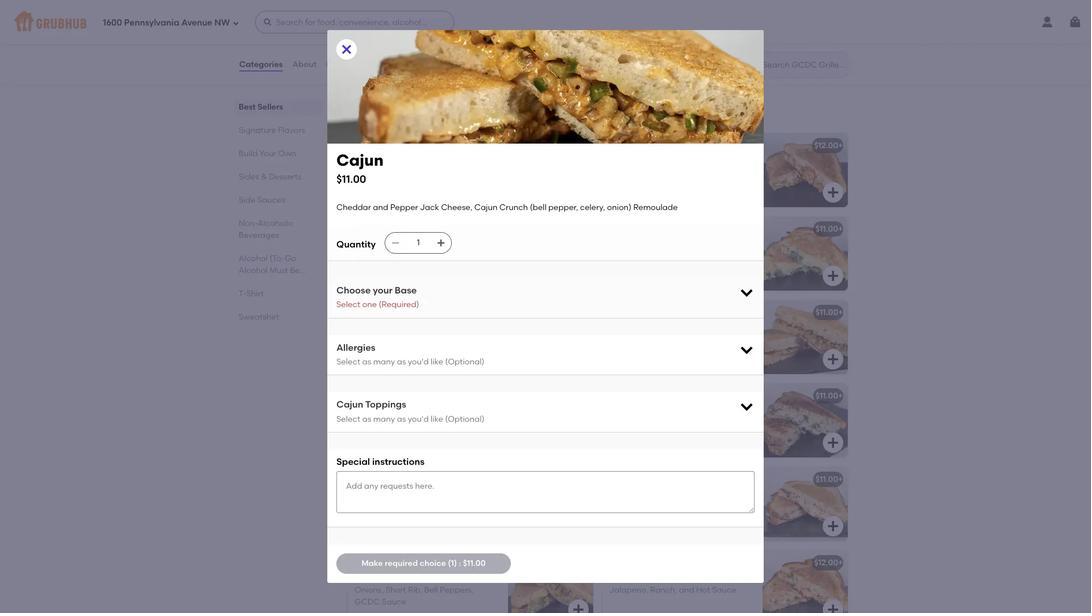 Task type: describe. For each thing, give the bounding box(es) containing it.
diced inside cheddar cheese, diced jalapeno, pulled pork, mac and chees, bbq sauce
[[424, 324, 447, 334]]

pesto
[[609, 252, 630, 262]]

required
[[385, 559, 418, 569]]

t-
[[239, 289, 246, 299]]

patty
[[561, 110, 579, 118]]

$11.00 inside cajun $11.00
[[336, 173, 366, 186]]

bacon,
[[693, 575, 720, 584]]

sauekraut,
[[449, 491, 491, 501]]

t-shirt tab
[[239, 288, 318, 300]]

and inside cheddar cheese, diced jalapeno, pulled pork, mac and chees, bbq sauce
[[420, 335, 435, 345]]

1 horizontal spatial crunch
[[499, 203, 528, 213]]

non-alcoholic beverages tab
[[239, 218, 318, 242]]

non-
[[239, 219, 258, 228]]

categories button
[[239, 44, 283, 85]]

swiss cheese, pastrami, sauekraut, mustard
[[355, 491, 491, 512]]

main navigation navigation
[[0, 0, 1091, 44]]

$12.00 + for pepper jack cheese, bacon, diced jalapeno, ranch, and hot sauce
[[814, 558, 843, 568]]

pennsylvania
[[124, 17, 179, 28]]

$11.00 for mozzarella, feta cheese, spinach, tomato, diced red onion
[[561, 391, 584, 401]]

$11.00 for mozzarella cheese, spinach, basil, pesto
[[816, 224, 838, 234]]

mediterranean image
[[508, 384, 593, 458]]

mozzarella inside mozzarella and parmesan cheese, pizza sauce, basil, dried oregano
[[609, 491, 650, 501]]

signature flavors tab
[[239, 124, 318, 136]]

celery, inside the cheddar and pepper jack cheese, cajun crunch (bell pepper, celery, onion) remoulade
[[715, 335, 740, 345]]

cajun inside cajun toppings select as many as you'd like (optional)
[[336, 400, 363, 411]]

you'd inside cajun toppings select as many as you'd like (optional)
[[408, 415, 429, 424]]

(required)
[[379, 300, 419, 310]]

mozzarella, feta cheese, spinach, tomato, diced red onion
[[355, 407, 486, 429]]

reuben
[[355, 475, 384, 485]]

sauces
[[257, 195, 285, 205]]

$12.00 + for southwest
[[814, 141, 843, 150]]

reviews button
[[326, 44, 358, 85]]

gcdc's
[[345, 110, 372, 118]]

build for build your own grilled cheese $9.50 +
[[611, 31, 631, 41]]

bbq inside cheddar cheese, diced jalapeno, pulled pork, mac and chees, bbq sauce
[[466, 335, 483, 345]]

peppers,
[[440, 586, 474, 596]]

pulled
[[355, 335, 378, 345]]

non-alcoholic beverages
[[239, 219, 293, 240]]

1600
[[103, 17, 122, 28]]

cajun inside the cheddar and pepper jack cheese, cajun crunch (bell pepper, celery, onion) remoulade
[[609, 335, 632, 345]]

crunch inside cheddar and blue cheese, buffalo crunch (diced carrot, celery, onion), ranch and hot sauce
[[355, 252, 383, 262]]

Search GCDC Grilled Cheese Bar search field
[[761, 60, 848, 70]]

(bell inside the cheddar and pepper jack cheese, cajun crunch (bell pepper, celery, onion) remoulade
[[665, 335, 681, 345]]

$11.00 for american cheese, diced tomato, bacon
[[561, 141, 584, 150]]

carrot,
[[412, 252, 437, 262]]

+ for buffalo blue image
[[584, 224, 588, 234]]

grilled inside 'build your own grilled cheese $9.50 +'
[[671, 31, 697, 41]]

:
[[459, 559, 461, 569]]

$12.00 for pepper jack cheese, bacon, diced jalapeno, ranch, and hot sauce
[[814, 558, 838, 568]]

sides
[[239, 172, 259, 182]]

0 horizontal spatial herb
[[636, 391, 655, 401]]

southwest image
[[763, 133, 848, 207]]

basil, inside mozzarella and parmesan cheese, pizza sauce, basil, dried oregano
[[659, 503, 679, 512]]

choose
[[336, 285, 371, 296]]

0 vertical spatial blue
[[384, 224, 401, 234]]

sauce inside cheddar cheese, diced jalapeno, pulled pork, mac and chees, bbq sauce
[[355, 347, 379, 357]]

0 vertical spatial truffle
[[609, 391, 634, 401]]

special instructions
[[336, 457, 425, 468]]

cheesesteak
[[355, 558, 405, 568]]

choose your base select one (required)
[[336, 285, 419, 310]]

0 vertical spatial onion)
[[607, 203, 631, 213]]

spinach, inside mozzarella, feta cheese, spinach, tomato, diced red onion
[[452, 407, 486, 417]]

(diced
[[385, 252, 410, 262]]

beverages
[[239, 231, 279, 240]]

herb inside the mozzarella cheese, roasted mushrooms, spinach, truffle herb aioli
[[719, 419, 738, 429]]

your for build your own grilled cheese $9.50 +
[[632, 31, 649, 41]]

southwest
[[609, 141, 650, 150]]

about button
[[292, 44, 317, 85]]

flavors for signature flavors
[[278, 126, 305, 135]]

search icon image
[[744, 58, 758, 72]]

cheese, inside the cheddar and pepper jack cheese, cajun crunch (bell pepper, celery, onion) remoulade
[[714, 324, 745, 334]]

tomato soup cup $4.00
[[356, 31, 426, 54]]

cup
[[410, 31, 426, 41]]

side
[[239, 195, 255, 205]]

diced inside mozzarella, feta cheese, spinach, tomato, diced red onion
[[388, 419, 411, 429]]

onion),
[[466, 252, 493, 262]]

$11.00 + for mozzarella cheese, spinach, basil, pesto
[[816, 224, 843, 234]]

sweatshirt
[[239, 313, 279, 322]]

base
[[395, 285, 417, 296]]

toppings
[[365, 400, 406, 411]]

0 horizontal spatial bbq
[[355, 308, 372, 317]]

melt,
[[580, 110, 596, 118]]

hot inside pepper jack cheese, bacon, diced jalapeno, ranch, and hot sauce
[[696, 586, 710, 596]]

truffle inside the mozzarella cheese, roasted mushrooms, spinach, truffle herb aioli
[[693, 419, 717, 429]]

cheese inside 'build your own grilled cheese $9.50 +'
[[699, 31, 729, 41]]

pepper, inside the cheddar and pepper jack cheese, cajun crunch (bell pepper, celery, onion) remoulade
[[683, 335, 713, 345]]

mozzarella,
[[355, 407, 398, 417]]

make
[[362, 559, 383, 569]]

flavors:
[[435, 110, 460, 118]]

jack inside pepper jack cheese, bacon, diced jalapeno, ranch, and hot sauce
[[639, 575, 658, 584]]

cajun $11.00
[[336, 150, 384, 186]]

your for build your own
[[259, 149, 276, 159]]

Input item quantity number field
[[406, 233, 431, 253]]

mushrooms,
[[609, 419, 656, 429]]

many inside allergies select as many as you'd like (optional)
[[373, 358, 395, 367]]

cheese, inside signature flavors gcdc's famous signature flavors: available as a grilled cheese, patty melt, or mac & cheese bowl.
[[533, 110, 560, 118]]

cheese, inside mozzarella and parmesan cheese, pizza sauce, basil, dried oregano
[[711, 491, 742, 501]]

mozzarella cheese, roasted mushrooms, spinach, truffle herb aioli
[[609, 407, 738, 440]]

$11.00 for cheddar and blue cheese, buffalo crunch (diced carrot, celery, onion), ranch and hot sauce
[[561, 224, 584, 234]]

cheese, inside american cheese, caramelized onions, short rib, bell peppers, gcdc sauce
[[394, 575, 426, 584]]

cheesesteak image
[[508, 551, 593, 614]]

green goddess
[[609, 224, 670, 234]]

many inside cajun toppings select as many as you'd like (optional)
[[373, 415, 395, 424]]

+ for mediterranean image
[[584, 391, 588, 401]]

2 horizontal spatial jack
[[693, 324, 712, 334]]

red
[[413, 419, 428, 429]]

+ for young american image
[[584, 141, 588, 150]]

your
[[373, 285, 392, 296]]

$11.00 + for mozzarella cheese, roasted mushrooms, spinach, truffle herb aioli
[[816, 391, 843, 401]]

1 vertical spatial cheddar and pepper jack cheese, cajun crunch (bell pepper, celery, onion) remoulade
[[609, 324, 745, 357]]

chees,
[[437, 335, 464, 345]]

0 horizontal spatial pepper,
[[548, 203, 578, 213]]

bell
[[424, 586, 438, 596]]

t-shirt
[[239, 289, 264, 299]]

famous
[[374, 110, 400, 118]]

remoulade inside the cheddar and pepper jack cheese, cajun crunch (bell pepper, celery, onion) remoulade
[[635, 347, 680, 357]]

special
[[336, 457, 370, 468]]

spinach, inside mozzarella cheese, spinach, basil, pesto
[[685, 240, 719, 250]]

feta
[[400, 407, 417, 417]]

gcdc
[[355, 598, 380, 607]]

quantity
[[336, 239, 376, 250]]

mediterranean
[[355, 391, 413, 401]]

spinach, inside the mozzarella cheese, roasted mushrooms, spinach, truffle herb aioli
[[658, 419, 691, 429]]

jalapeno, inside cheddar cheese, diced jalapeno, pulled pork, mac and chees, bbq sauce
[[449, 324, 488, 334]]

& inside signature flavors gcdc's famous signature flavors: available as a grilled cheese, patty melt, or mac & cheese bowl.
[[623, 110, 628, 118]]

onion
[[430, 419, 453, 429]]

reviews
[[326, 60, 358, 69]]

cheese, inside cheddar cheese, diced jalapeno, pulled pork, mac and chees, bbq sauce
[[391, 324, 423, 334]]

signature flavors
[[239, 126, 305, 135]]

ranch
[[355, 263, 379, 273]]

$11.00 for cheddar and pepper jack cheese, cajun crunch (bell pepper, celery, onion) remoulade
[[816, 308, 838, 317]]

mozzarella for green
[[609, 240, 650, 250]]

parmesan
[[669, 491, 709, 501]]

american for young american
[[355, 157, 392, 167]]

cheese, inside cheddar and blue cheese, buffalo crunch (diced carrot, celery, onion), ranch and hot sauce
[[427, 240, 458, 250]]

tomato, inside 'american cheese, diced tomato, bacon'
[[452, 157, 484, 167]]

a
[[503, 110, 508, 118]]

cheddar for "bbq" image
[[355, 324, 389, 334]]

build your own grilled cheese $9.50 +
[[611, 31, 729, 54]]

bowl.
[[656, 110, 673, 118]]

onion) inside the cheddar and pepper jack cheese, cajun crunch (bell pepper, celery, onion) remoulade
[[609, 347, 634, 357]]

sides & desserts
[[239, 172, 302, 182]]

sauce inside cheddar and blue cheese, buffalo crunch (diced carrot, celery, onion), ranch and hot sauce
[[414, 263, 439, 273]]

basil, inside mozzarella cheese, spinach, basil, pesto
[[721, 240, 741, 250]]

pepper inside pepper jack cheese, bacon, diced jalapeno, ranch, and hot sauce
[[609, 575, 637, 584]]

and inside pepper jack cheese, bacon, diced jalapeno, ranch, and hot sauce
[[679, 586, 694, 596]]

Special instructions text field
[[336, 472, 755, 514]]

cheese, inside mozzarella, feta cheese, spinach, tomato, diced red onion
[[419, 407, 450, 417]]

$11.00 + for cheddar and blue cheese, buffalo crunch (diced carrot, celery, onion), ranch and hot sauce
[[561, 224, 588, 234]]

you'd inside allergies select as many as you'd like (optional)
[[408, 358, 429, 367]]

or
[[598, 110, 605, 118]]

own for build your own grilled cheese $9.50 +
[[651, 31, 669, 41]]

$11.00 for mozzarella cheese, roasted mushrooms, spinach, truffle herb aioli
[[816, 391, 838, 401]]

pizza
[[609, 503, 629, 512]]

+ for pizza melt "image"
[[838, 475, 843, 485]]

as down toppings on the left
[[362, 415, 371, 424]]



Task type: vqa. For each thing, say whether or not it's contained in the screenshot.
left San
no



Task type: locate. For each thing, give the bounding box(es) containing it.
1 horizontal spatial &
[[623, 110, 628, 118]]

signature inside "tab"
[[239, 126, 276, 135]]

american inside 'american cheese, diced tomato, bacon'
[[355, 157, 392, 167]]

0 vertical spatial cheddar and pepper jack cheese, cajun crunch (bell pepper, celery, onion) remoulade
[[336, 203, 678, 213]]

diced
[[428, 157, 450, 167], [424, 324, 447, 334], [388, 419, 411, 429], [722, 575, 745, 584]]

grilled inside signature flavors gcdc's famous signature flavors: available as a grilled cheese, patty melt, or mac & cheese bowl.
[[509, 110, 531, 118]]

remoulade up goddess
[[633, 203, 678, 213]]

mustard
[[355, 503, 386, 512]]

1 vertical spatial truffle
[[693, 419, 717, 429]]

american up 'bacon'
[[355, 157, 392, 167]]

bacon
[[355, 168, 379, 178]]

sauce
[[414, 263, 439, 273], [355, 347, 379, 357], [712, 586, 736, 596], [382, 598, 406, 607]]

2 $12.00 + from the top
[[814, 558, 843, 568]]

$4.00
[[356, 45, 378, 54]]

2 vertical spatial signature
[[239, 126, 276, 135]]

available
[[462, 110, 492, 118]]

like right the red
[[431, 415, 443, 424]]

0 vertical spatial celery,
[[580, 203, 605, 213]]

hot down (diced
[[399, 263, 412, 273]]

mac inside cheddar cheese, diced jalapeno, pulled pork, mac and chees, bbq sauce
[[401, 335, 418, 345]]

+ for the truffle herb image
[[838, 391, 843, 401]]

blue up (diced
[[384, 224, 401, 234]]

0 horizontal spatial cheese
[[629, 110, 654, 118]]

$11.00
[[561, 141, 584, 150], [336, 173, 366, 186], [561, 224, 584, 234], [816, 224, 838, 234], [816, 308, 838, 317], [561, 391, 584, 401], [816, 391, 838, 401], [816, 475, 838, 485], [463, 559, 486, 569]]

2 horizontal spatial celery,
[[715, 335, 740, 345]]

truffle
[[609, 391, 634, 401], [693, 419, 717, 429]]

flavors up flavors:
[[407, 95, 450, 109]]

bacon jalapeno popper image
[[763, 551, 848, 614]]

bbq down the choose
[[355, 308, 372, 317]]

sauce inside pepper jack cheese, bacon, diced jalapeno, ranch, and hot sauce
[[712, 586, 736, 596]]

cheddar for buffalo blue image
[[355, 240, 389, 250]]

pork,
[[380, 335, 399, 345]]

0 horizontal spatial mac
[[401, 335, 418, 345]]

cheddar for the cajun image
[[609, 324, 644, 334]]

1 horizontal spatial hot
[[696, 586, 710, 596]]

allergies select as many as you'd like (optional)
[[336, 342, 484, 367]]

build up $9.50
[[611, 31, 631, 41]]

jalapeno, up the 'chees,'
[[449, 324, 488, 334]]

1 (optional) from the top
[[445, 358, 484, 367]]

0 vertical spatial american
[[381, 141, 419, 150]]

you'd down cheddar cheese, diced jalapeno, pulled pork, mac and chees, bbq sauce
[[408, 358, 429, 367]]

1 many from the top
[[373, 358, 395, 367]]

sauce inside american cheese, caramelized onions, short rib, bell peppers, gcdc sauce
[[382, 598, 406, 607]]

0 vertical spatial jalapeno,
[[449, 324, 488, 334]]

and
[[373, 203, 388, 213], [391, 240, 406, 250], [381, 263, 397, 273], [646, 324, 661, 334], [420, 335, 435, 345], [652, 491, 667, 501], [679, 586, 694, 596]]

0 horizontal spatial flavors
[[278, 126, 305, 135]]

1 horizontal spatial blue
[[408, 240, 425, 250]]

tab
[[239, 253, 318, 277]]

1 horizontal spatial celery,
[[580, 203, 605, 213]]

sides & desserts tab
[[239, 171, 318, 183]]

mozzarella and parmesan cheese, pizza sauce, basil, dried oregano
[[609, 491, 742, 512]]

1 vertical spatial (optional)
[[445, 415, 484, 424]]

sauce down short
[[382, 598, 406, 607]]

1 horizontal spatial jack
[[639, 575, 658, 584]]

1 vertical spatial celery,
[[439, 252, 464, 262]]

0 vertical spatial like
[[431, 358, 443, 367]]

tomato, down available
[[452, 157, 484, 167]]

aioli
[[609, 431, 626, 440]]

0 horizontal spatial blue
[[384, 224, 401, 234]]

1 horizontal spatial tomato,
[[452, 157, 484, 167]]

0 horizontal spatial hot
[[399, 263, 412, 273]]

onions,
[[355, 586, 384, 596]]

1 vertical spatial hot
[[696, 586, 710, 596]]

2 vertical spatial american
[[355, 575, 392, 584]]

flavors down best sellers tab
[[278, 126, 305, 135]]

cheese
[[699, 31, 729, 41], [629, 110, 654, 118]]

shirt
[[246, 289, 264, 299]]

0 horizontal spatial truffle
[[609, 391, 634, 401]]

mozzarella up mushrooms,
[[609, 407, 650, 417]]

oregano
[[703, 503, 738, 512]]

one
[[362, 300, 377, 310]]

1 vertical spatial flavors
[[278, 126, 305, 135]]

$11.00 + for american cheese, diced tomato, bacon
[[561, 141, 588, 150]]

blue
[[384, 224, 401, 234], [408, 240, 425, 250]]

remoulade up truffle herb
[[635, 347, 680, 357]]

1 vertical spatial american
[[355, 157, 392, 167]]

hot down bacon,
[[696, 586, 710, 596]]

cheese, inside the mozzarella cheese, roasted mushrooms, spinach, truffle herb aioli
[[652, 407, 683, 417]]

truffle up mushrooms,
[[609, 391, 634, 401]]

pastrami,
[[410, 491, 447, 501]]

like inside allergies select as many as you'd like (optional)
[[431, 358, 443, 367]]

0 vertical spatial grilled
[[671, 31, 697, 41]]

1 vertical spatial your
[[259, 149, 276, 159]]

1 vertical spatial blue
[[408, 240, 425, 250]]

mac inside signature flavors gcdc's famous signature flavors: available as a grilled cheese, patty melt, or mac & cheese bowl.
[[606, 110, 621, 118]]

(optional) down the 'chees,'
[[445, 358, 484, 367]]

0 vertical spatial (optional)
[[445, 358, 484, 367]]

mac right or
[[606, 110, 621, 118]]

1 vertical spatial cheese
[[629, 110, 654, 118]]

signature for signature flavors
[[239, 126, 276, 135]]

1 horizontal spatial mac
[[606, 110, 621, 118]]

+ for green goddess image
[[838, 224, 843, 234]]

(optional)
[[445, 358, 484, 367], [445, 415, 484, 424]]

cajun
[[336, 150, 384, 170], [474, 203, 497, 213], [609, 335, 632, 345], [336, 400, 363, 411]]

1 like from the top
[[431, 358, 443, 367]]

1 mozzarella from the top
[[609, 240, 650, 250]]

0 vertical spatial tomato,
[[452, 157, 484, 167]]

diced down feta
[[388, 419, 411, 429]]

reuben image
[[508, 468, 593, 541]]

you'd left onion
[[408, 415, 429, 424]]

$11.00 + for mozzarella, feta cheese, spinach, tomato, diced red onion
[[561, 391, 588, 401]]

2 many from the top
[[373, 415, 395, 424]]

buffalo
[[355, 224, 383, 234], [460, 240, 487, 250]]

cajun image
[[763, 300, 848, 374]]

0 vertical spatial crunch
[[499, 203, 528, 213]]

(optional) right the red
[[445, 415, 484, 424]]

truffle herb image
[[763, 384, 848, 458]]

american cheese, diced tomato, bacon
[[355, 157, 484, 178]]

signature for signature flavors gcdc's famous signature flavors: available as a grilled cheese, patty melt, or mac & cheese bowl.
[[345, 95, 404, 109]]

like
[[431, 358, 443, 367], [431, 415, 443, 424]]

1 vertical spatial pepper,
[[683, 335, 713, 345]]

cheddar inside the cheddar and pepper jack cheese, cajun crunch (bell pepper, celery, onion) remoulade
[[609, 324, 644, 334]]

1 vertical spatial herb
[[719, 419, 738, 429]]

0 horizontal spatial &
[[261, 172, 267, 182]]

tomato, inside mozzarella, feta cheese, spinach, tomato, diced red onion
[[355, 419, 386, 429]]

diced right bacon,
[[722, 575, 745, 584]]

$11.00 + for cheddar and pepper jack cheese, cajun crunch (bell pepper, celery, onion) remoulade
[[816, 308, 843, 317]]

celery, inside cheddar and blue cheese, buffalo crunch (diced carrot, celery, onion), ranch and hot sauce
[[439, 252, 464, 262]]

sweatshirt tab
[[239, 311, 318, 323]]

bbq
[[355, 308, 372, 317], [466, 335, 483, 345]]

& right or
[[623, 110, 628, 118]]

select inside allergies select as many as you'd like (optional)
[[336, 358, 360, 367]]

1 you'd from the top
[[408, 358, 429, 367]]

& right sides
[[261, 172, 267, 182]]

+ for southwest image at the right top
[[838, 141, 843, 150]]

choice
[[420, 559, 446, 569]]

about
[[292, 60, 317, 69]]

alcoholic
[[258, 219, 293, 228]]

make required choice (1) : $11.00
[[362, 559, 486, 569]]

caramelized
[[428, 575, 477, 584]]

build for build your own
[[239, 149, 258, 159]]

rib,
[[408, 586, 422, 596]]

mozzarella for truffle
[[609, 407, 650, 417]]

like down the 'chees,'
[[431, 358, 443, 367]]

3 select from the top
[[336, 415, 360, 424]]

(bell
[[530, 203, 547, 213], [665, 335, 681, 345]]

0 vertical spatial cheese
[[699, 31, 729, 41]]

2 (optional) from the top
[[445, 415, 484, 424]]

cheese, inside mozzarella cheese, spinach, basil, pesto
[[652, 240, 683, 250]]

0 horizontal spatial crunch
[[355, 252, 383, 262]]

buffalo up 'quantity'
[[355, 224, 383, 234]]

soup
[[388, 31, 408, 41]]

0 horizontal spatial your
[[259, 149, 276, 159]]

+ for 'bacon jalapeno popper' image
[[838, 558, 843, 568]]

1 horizontal spatial buffalo
[[460, 240, 487, 250]]

mozzarella up pizza
[[609, 491, 650, 501]]

as down pork,
[[397, 358, 406, 367]]

jalapeno, inside pepper jack cheese, bacon, diced jalapeno, ranch, and hot sauce
[[609, 586, 648, 596]]

swiss
[[355, 491, 375, 501]]

tomato,
[[452, 157, 484, 167], [355, 419, 386, 429]]

signature
[[345, 95, 404, 109], [402, 110, 434, 118], [239, 126, 276, 135]]

0 vertical spatial &
[[623, 110, 628, 118]]

side sauces tab
[[239, 194, 318, 206]]

0 horizontal spatial build
[[239, 149, 258, 159]]

0 vertical spatial remoulade
[[633, 203, 678, 213]]

1 horizontal spatial pepper,
[[683, 335, 713, 345]]

0 horizontal spatial tomato,
[[355, 419, 386, 429]]

& inside tab
[[261, 172, 267, 182]]

blue inside cheddar and blue cheese, buffalo crunch (diced carrot, celery, onion), ranch and hot sauce
[[408, 240, 425, 250]]

as inside signature flavors gcdc's famous signature flavors: available as a grilled cheese, patty melt, or mac & cheese bowl.
[[494, 110, 502, 118]]

american up 'american cheese, diced tomato, bacon'
[[381, 141, 419, 150]]

cheddar
[[336, 203, 371, 213], [355, 240, 389, 250], [355, 324, 389, 334], [609, 324, 644, 334]]

cheese, inside pepper jack cheese, bacon, diced jalapeno, ranch, and hot sauce
[[660, 575, 691, 584]]

sauce,
[[630, 503, 657, 512]]

1 horizontal spatial own
[[651, 31, 669, 41]]

flavors inside "tab"
[[278, 126, 305, 135]]

0 vertical spatial you'd
[[408, 358, 429, 367]]

1 $12.00 from the top
[[814, 141, 838, 150]]

best sellers tab
[[239, 101, 318, 113]]

1 horizontal spatial truffle
[[693, 419, 717, 429]]

0 vertical spatial $12.00
[[814, 141, 838, 150]]

many down pork,
[[373, 358, 395, 367]]

1 horizontal spatial bbq
[[466, 335, 483, 345]]

cheese, inside swiss cheese, pastrami, sauekraut, mustard
[[377, 491, 408, 501]]

(optional) inside allergies select as many as you'd like (optional)
[[445, 358, 484, 367]]

0 horizontal spatial pepper
[[390, 203, 418, 213]]

tomato, down mozzarella,
[[355, 419, 386, 429]]

dried
[[681, 503, 701, 512]]

1 vertical spatial $12.00
[[814, 558, 838, 568]]

truffle down roasted at bottom right
[[693, 419, 717, 429]]

and inside mozzarella and parmesan cheese, pizza sauce, basil, dried oregano
[[652, 491, 667, 501]]

0 vertical spatial buffalo
[[355, 224, 383, 234]]

1 horizontal spatial jalapeno,
[[609, 586, 648, 596]]

0 vertical spatial many
[[373, 358, 395, 367]]

sellers
[[258, 102, 283, 112]]

0 vertical spatial your
[[632, 31, 649, 41]]

0 vertical spatial (bell
[[530, 203, 547, 213]]

hot inside cheddar and blue cheese, buffalo crunch (diced carrot, celery, onion), ranch and hot sauce
[[399, 263, 412, 273]]

flavors
[[407, 95, 450, 109], [278, 126, 305, 135]]

+ inside 'build your own grilled cheese $9.50 +'
[[631, 45, 636, 54]]

cheddar inside cheddar and blue cheese, buffalo crunch (diced carrot, celery, onion), ranch and hot sauce
[[355, 240, 389, 250]]

onion) up truffle herb
[[609, 347, 634, 357]]

bbq image
[[508, 300, 593, 374]]

1 vertical spatial buffalo
[[460, 240, 487, 250]]

american
[[381, 141, 419, 150], [355, 157, 392, 167], [355, 575, 392, 584]]

1 vertical spatial signature
[[402, 110, 434, 118]]

1 vertical spatial basil,
[[659, 503, 679, 512]]

1 vertical spatial pepper
[[663, 324, 691, 334]]

0 horizontal spatial (bell
[[530, 203, 547, 213]]

build up sides
[[239, 149, 258, 159]]

svg image
[[1068, 15, 1082, 29], [263, 18, 272, 27], [232, 20, 239, 26], [826, 47, 840, 60], [826, 186, 840, 199], [391, 239, 400, 248], [437, 239, 446, 248], [826, 269, 840, 283], [739, 285, 755, 300], [826, 353, 840, 366], [572, 436, 585, 450], [826, 436, 840, 450], [572, 520, 585, 533]]

0 horizontal spatial basil,
[[659, 503, 679, 512]]

0 horizontal spatial own
[[278, 149, 296, 159]]

short
[[386, 586, 406, 596]]

as left the a
[[494, 110, 502, 118]]

&
[[623, 110, 628, 118], [261, 172, 267, 182]]

cheese, inside 'american cheese, diced tomato, bacon'
[[394, 157, 426, 167]]

signature left flavors:
[[402, 110, 434, 118]]

buffalo blue image
[[508, 217, 593, 291]]

2 select from the top
[[336, 358, 360, 367]]

select inside choose your base select one (required)
[[336, 300, 360, 310]]

american for cheesesteak
[[355, 575, 392, 584]]

desserts
[[269, 172, 302, 182]]

instructions
[[372, 457, 425, 468]]

1600 pennsylvania avenue nw
[[103, 17, 230, 28]]

+ for the cajun image
[[838, 308, 843, 317]]

mac right pork,
[[401, 335, 418, 345]]

cheddar inside cheddar cheese, diced jalapeno, pulled pork, mac and chees, bbq sauce
[[355, 324, 389, 334]]

1 vertical spatial like
[[431, 415, 443, 424]]

cheese,
[[533, 110, 560, 118], [394, 157, 426, 167], [441, 203, 472, 213], [427, 240, 458, 250], [652, 240, 683, 250], [391, 324, 423, 334], [714, 324, 745, 334], [419, 407, 450, 417], [652, 407, 683, 417], [377, 491, 408, 501], [711, 491, 742, 501], [394, 575, 426, 584], [660, 575, 691, 584]]

2 horizontal spatial pepper
[[663, 324, 691, 334]]

1 horizontal spatial flavors
[[407, 95, 450, 109]]

build inside 'build your own grilled cheese $9.50 +'
[[611, 31, 631, 41]]

buffalo up the onion),
[[460, 240, 487, 250]]

select down the allergies
[[336, 358, 360, 367]]

select down the choose
[[336, 300, 360, 310]]

0 horizontal spatial jalapeno,
[[449, 324, 488, 334]]

1 horizontal spatial basil,
[[721, 240, 741, 250]]

buffalo blue
[[355, 224, 401, 234]]

sauce down bacon,
[[712, 586, 736, 596]]

signature down the best sellers
[[239, 126, 276, 135]]

diced up the 'chees,'
[[424, 324, 447, 334]]

tomato
[[356, 31, 386, 41]]

0 vertical spatial herb
[[636, 391, 655, 401]]

best sellers
[[239, 102, 283, 112]]

mozzarella inside the mozzarella cheese, roasted mushrooms, spinach, truffle herb aioli
[[609, 407, 650, 417]]

american inside american cheese, caramelized onions, short rib, bell peppers, gcdc sauce
[[355, 575, 392, 584]]

0 vertical spatial jack
[[420, 203, 439, 213]]

sauce down 'carrot,'
[[414, 263, 439, 273]]

jack
[[420, 203, 439, 213], [693, 324, 712, 334], [639, 575, 658, 584]]

own inside tab
[[278, 149, 296, 159]]

1 horizontal spatial (bell
[[665, 335, 681, 345]]

1 horizontal spatial cheese
[[699, 31, 729, 41]]

0 vertical spatial signature
[[345, 95, 404, 109]]

$12.00 +
[[814, 141, 843, 150], [814, 558, 843, 568]]

onion) up green
[[607, 203, 631, 213]]

cheese inside signature flavors gcdc's famous signature flavors: available as a grilled cheese, patty melt, or mac & cheese bowl.
[[629, 110, 654, 118]]

own inside 'build your own grilled cheese $9.50 +'
[[651, 31, 669, 41]]

remoulade
[[633, 203, 678, 213], [635, 347, 680, 357]]

1 vertical spatial onion)
[[609, 347, 634, 357]]

sauce down pulled
[[355, 347, 379, 357]]

1 horizontal spatial pepper
[[609, 575, 637, 584]]

buffalo inside cheddar and blue cheese, buffalo crunch (diced carrot, celery, onion), ranch and hot sauce
[[460, 240, 487, 250]]

diced inside pepper jack cheese, bacon, diced jalapeno, ranch, and hot sauce
[[722, 575, 745, 584]]

mozzarella cheese, spinach, basil, pesto
[[609, 240, 741, 262]]

and inside the cheddar and pepper jack cheese, cajun crunch (bell pepper, celery, onion) remoulade
[[646, 324, 661, 334]]

0 vertical spatial mac
[[606, 110, 621, 118]]

categories
[[239, 60, 283, 69]]

bbq right the 'chees,'
[[466, 335, 483, 345]]

pepper
[[390, 203, 418, 213], [663, 324, 691, 334], [609, 575, 637, 584]]

signature flavors gcdc's famous signature flavors: available as a grilled cheese, patty melt, or mac & cheese bowl.
[[345, 95, 673, 118]]

select down 'mediterranean'
[[336, 415, 360, 424]]

as down the allergies
[[362, 358, 371, 367]]

as left the red
[[397, 415, 406, 424]]

allergies
[[336, 342, 375, 353]]

flavors inside signature flavors gcdc's famous signature flavors: available as a grilled cheese, patty melt, or mac & cheese bowl.
[[407, 95, 450, 109]]

2 like from the top
[[431, 415, 443, 424]]

american up "onions," at the left bottom of page
[[355, 575, 392, 584]]

mozzarella up pesto
[[609, 240, 650, 250]]

0 vertical spatial own
[[651, 31, 669, 41]]

2 vertical spatial celery,
[[715, 335, 740, 345]]

crunch inside the cheddar and pepper jack cheese, cajun crunch (bell pepper, celery, onion) remoulade
[[634, 335, 663, 345]]

cheddar and blue cheese, buffalo crunch (diced carrot, celery, onion), ranch and hot sauce
[[355, 240, 493, 273]]

svg image
[[340, 42, 353, 56], [572, 47, 585, 60], [572, 269, 585, 283], [739, 342, 755, 358], [739, 399, 755, 415], [826, 520, 840, 533], [572, 603, 585, 614], [826, 603, 840, 614]]

flavors for signature flavors gcdc's famous signature flavors: available as a grilled cheese, patty melt, or mac & cheese bowl.
[[407, 95, 450, 109]]

young american image
[[508, 133, 593, 207]]

own for build your own
[[278, 149, 296, 159]]

2 $12.00 from the top
[[814, 558, 838, 568]]

cheddar and pepper jack cheese, cajun crunch (bell pepper, celery, onion) remoulade
[[336, 203, 678, 213], [609, 324, 745, 357]]

select inside cajun toppings select as many as you'd like (optional)
[[336, 415, 360, 424]]

celery,
[[580, 203, 605, 213], [439, 252, 464, 262], [715, 335, 740, 345]]

build inside tab
[[239, 149, 258, 159]]

1 select from the top
[[336, 300, 360, 310]]

2 vertical spatial mozzarella
[[609, 491, 650, 501]]

pepper jack cheese, bacon, diced jalapeno, ranch, and hot sauce
[[609, 575, 745, 596]]

blue up 'carrot,'
[[408, 240, 425, 250]]

0 vertical spatial spinach,
[[685, 240, 719, 250]]

jalapeno, left the ranch,
[[609, 586, 648, 596]]

1 vertical spatial crunch
[[355, 252, 383, 262]]

1 vertical spatial grilled
[[509, 110, 531, 118]]

young
[[355, 141, 379, 150]]

2 mozzarella from the top
[[609, 407, 650, 417]]

truffle herb
[[609, 391, 655, 401]]

herb
[[636, 391, 655, 401], [719, 419, 738, 429]]

0 vertical spatial select
[[336, 300, 360, 310]]

1 vertical spatial jalapeno,
[[609, 586, 648, 596]]

build your own tab
[[239, 148, 318, 160]]

3 mozzarella from the top
[[609, 491, 650, 501]]

roasted
[[685, 407, 717, 417]]

green goddess image
[[763, 217, 848, 291]]

1 $12.00 + from the top
[[814, 141, 843, 150]]

1 vertical spatial (bell
[[665, 335, 681, 345]]

build
[[611, 31, 631, 41], [239, 149, 258, 159]]

2 you'd from the top
[[408, 415, 429, 424]]

diced down flavors:
[[428, 157, 450, 167]]

pizza melt image
[[763, 468, 848, 541]]

many down toppings on the left
[[373, 415, 395, 424]]

0 vertical spatial hot
[[399, 263, 412, 273]]

1 vertical spatial you'd
[[408, 415, 429, 424]]

0 vertical spatial pepper
[[390, 203, 418, 213]]

(optional) inside cajun toppings select as many as you'd like (optional)
[[445, 415, 484, 424]]

your inside 'build your own grilled cheese $9.50 +'
[[632, 31, 649, 41]]

signature up famous
[[345, 95, 404, 109]]

1 vertical spatial own
[[278, 149, 296, 159]]

$12.00 for southwest
[[814, 141, 838, 150]]

0 vertical spatial pepper,
[[548, 203, 578, 213]]

0 horizontal spatial buffalo
[[355, 224, 383, 234]]

diced inside 'american cheese, diced tomato, bacon'
[[428, 157, 450, 167]]

1 vertical spatial $12.00 +
[[814, 558, 843, 568]]

2 vertical spatial jack
[[639, 575, 658, 584]]

green
[[609, 224, 633, 234]]

1 vertical spatial many
[[373, 415, 395, 424]]

mozzarella inside mozzarella cheese, spinach, basil, pesto
[[609, 240, 650, 250]]

your inside tab
[[259, 149, 276, 159]]

+
[[631, 45, 636, 54], [584, 141, 588, 150], [838, 141, 843, 150], [584, 224, 588, 234], [838, 224, 843, 234], [838, 308, 843, 317], [584, 391, 588, 401], [838, 391, 843, 401], [838, 475, 843, 485], [838, 558, 843, 568]]

mac
[[606, 110, 621, 118], [401, 335, 418, 345]]

like inside cajun toppings select as many as you'd like (optional)
[[431, 415, 443, 424]]

ranch,
[[650, 586, 677, 596]]



